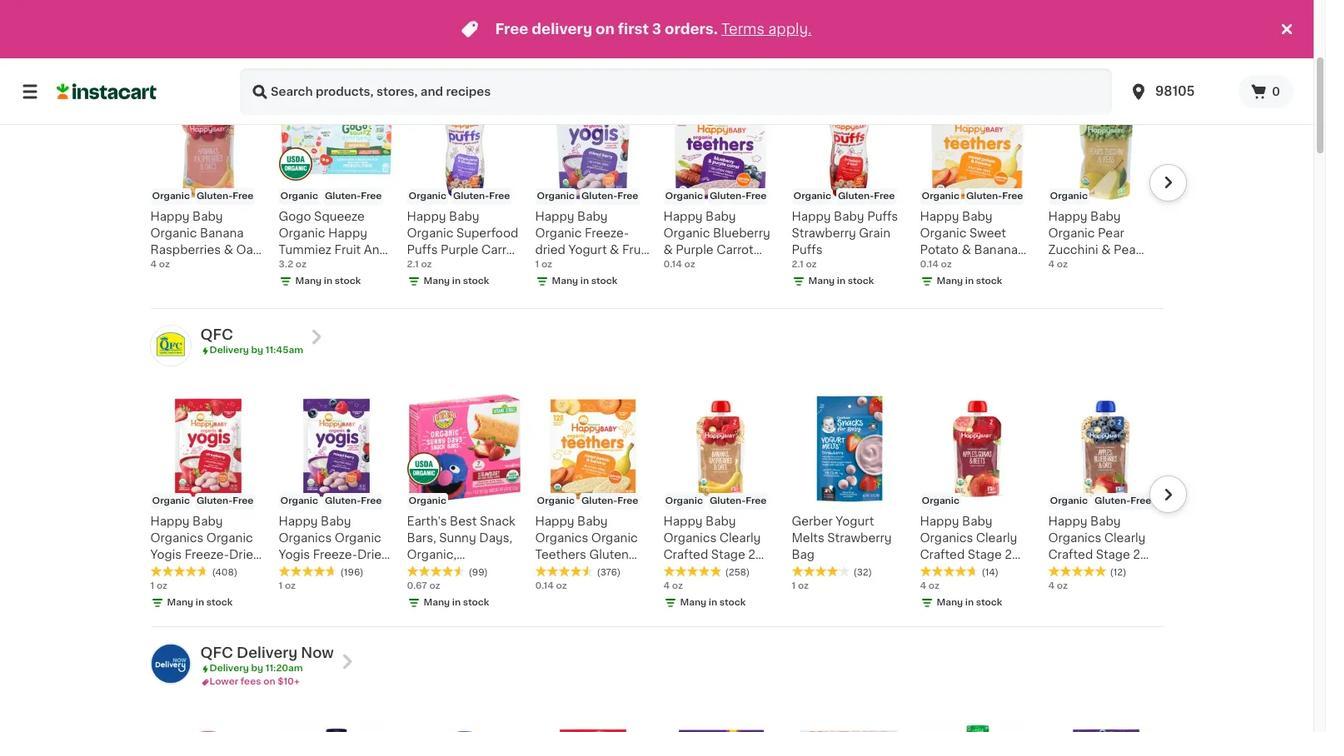 Task type: locate. For each thing, give the bounding box(es) containing it.
yogurt left (196)
[[279, 566, 317, 578]]

happy baby puffs strawberry grain puffs 2.1 oz
[[792, 211, 898, 269]]

1 vertical spatial by
[[251, 664, 263, 674]]

oz
[[159, 260, 170, 269], [296, 260, 307, 269], [421, 260, 432, 269], [542, 260, 553, 269], [685, 260, 696, 269], [806, 260, 817, 269], [941, 260, 952, 269], [1057, 260, 1068, 269], [157, 582, 168, 591], [285, 582, 296, 591], [430, 582, 440, 591], [556, 582, 567, 591], [672, 582, 683, 591], [798, 582, 809, 591], [929, 582, 940, 591], [1057, 582, 1068, 591]]

fruit inside happy baby organics organic yogis freeze-dried yogurt & fruit snacks strawberry
[[204, 566, 231, 578]]

1 vertical spatial berry
[[279, 599, 311, 611]]

organics
[[150, 533, 204, 544], [279, 533, 332, 544], [535, 533, 589, 544], [664, 533, 717, 544], [920, 533, 974, 544], [1049, 533, 1102, 544]]

happy inside happy baby organics clearly crafted stage 2 bananas, raspberries & oats pouch
[[664, 516, 703, 528]]

0 horizontal spatial 12
[[718, 261, 730, 272]]

2 2.1 from the left
[[792, 260, 804, 269]]

dried up (196)
[[357, 549, 389, 561]]

4 organics from the left
[[664, 533, 717, 544]]

0 horizontal spatial raspberries
[[150, 244, 221, 256]]

0 vertical spatial by
[[251, 346, 263, 355]]

1 vertical spatial on
[[263, 678, 275, 687]]

free up happy baby organics clearly crafted stage 2 bananas, raspberries & oats pouch
[[746, 497, 767, 506]]

2 horizontal spatial banana
[[975, 244, 1018, 256]]

yogis inside happy baby organics organic yogis freeze-dried yogurt & fruit snacks mixed berry
[[279, 549, 310, 561]]

baby inside happy baby organic blueberry & purple carrot teethers 12 pack
[[706, 211, 736, 222]]

oats
[[236, 244, 264, 256], [750, 583, 778, 594], [1061, 583, 1089, 594]]

12 inside happy baby organic blueberry & purple carrot teethers 12 pack
[[718, 261, 730, 272]]

strawberry inside happy baby organics organic yogis freeze-dried yogurt & fruit snacks strawberry
[[195, 583, 260, 594]]

organics inside happy baby organics organic yogis freeze-dried yogurt & fruit snacks mixed berry
[[279, 533, 332, 544]]

free up gluten
[[618, 497, 639, 506]]

gluten- for happy baby puffs strawberry grain puffs
[[838, 192, 874, 201]]

gluten- up superfood on the top left of the page
[[453, 192, 489, 201]]

baby for happy baby organic superfood puffs purple carrot & blueberry
[[449, 211, 480, 222]]

free up grain
[[874, 192, 895, 201]]

1 oz up qfc delivery now
[[279, 582, 296, 591]]

baby inside happy baby organic banana raspberries & oats stage 2 pouch
[[193, 211, 223, 222]]

0 horizontal spatial freeze-
[[185, 549, 229, 561]]

&
[[224, 244, 233, 256], [610, 244, 619, 256], [664, 244, 673, 256], [962, 244, 972, 256], [1102, 244, 1111, 256], [407, 261, 416, 272], [192, 566, 201, 578], [320, 566, 330, 578], [1014, 566, 1023, 578], [737, 583, 747, 594], [1049, 583, 1058, 594], [617, 599, 626, 611]]

0 horizontal spatial sweet
[[535, 599, 572, 611]]

strawberry for baby
[[792, 227, 856, 239]]

free up happy baby organic banana raspberries & oats stage 2 pouch
[[233, 192, 254, 201]]

organic gluten-free up happy baby organic superfood puffs purple carrot & blueberry
[[409, 192, 510, 201]]

many down dried
[[552, 277, 578, 286]]

pack inside happy baby organic sweet potato & banana teethers 12 pack
[[990, 261, 1018, 272]]

& inside happy baby organics clearly crafted stage 2 apples, guavas & beets pouch
[[1014, 566, 1023, 578]]

1 horizontal spatial sweet
[[970, 227, 1007, 239]]

free up happy baby organics organic yogis freeze-dried yogurt & fruit snacks mixed berry
[[361, 497, 382, 506]]

pouch inside happy baby organics clearly crafted stage 2 bananas, raspberries & oats pouch
[[664, 599, 701, 611]]

4 oz for happy baby organics clearly crafted stage 2 bananas, raspberries & oats pouch
[[664, 582, 683, 591]]

1 yogis from the left
[[150, 549, 182, 561]]

baby inside happy baby organics clearly crafted stage 2 bananas, raspberries & oats pouch
[[706, 516, 736, 528]]

carrot inside happy baby organic blueberry & purple carrot teethers 12 pack
[[717, 244, 754, 256]]

1 horizontal spatial puffs
[[792, 244, 823, 256]]

crafted
[[664, 549, 709, 561], [920, 549, 965, 561], [1049, 549, 1093, 561]]

happy for happy baby organics organic yogis freeze-dried yogurt & fruit snacks strawberry
[[150, 516, 190, 528]]

clearly
[[720, 533, 761, 544], [976, 533, 1018, 544], [1105, 533, 1146, 544]]

2 horizontal spatial clearly
[[1105, 533, 1146, 544]]

1 vertical spatial qfc
[[200, 647, 233, 660]]

gluten- for happy baby organics clearly crafted stage 2 bananas, raspberries & oats pouch
[[710, 497, 746, 506]]

1 horizontal spatial 2.1
[[792, 260, 804, 269]]

pouch down pea
[[1096, 261, 1133, 272]]

baby for happy baby organics organic yogis freeze-dried yogurt & fruit snacks strawberry
[[193, 516, 223, 528]]

2 by from the top
[[251, 664, 263, 674]]

many in stock down happy baby puffs strawberry grain puffs 2.1 oz
[[809, 277, 874, 286]]

stage up qfc 'icon'
[[150, 261, 185, 272]]

& inside happy baby organic superfood puffs purple carrot & blueberry
[[407, 261, 416, 272]]

12 inside happy baby organic sweet potato & banana teethers 12 pack
[[975, 261, 987, 272]]

happy for happy baby organics organic yogis freeze-dried yogurt & fruit snacks mixed berry
[[279, 516, 318, 528]]

free up happy baby organics organic yogis freeze-dried yogurt & fruit snacks strawberry
[[233, 497, 254, 506]]

pack inside happy baby organic blueberry & purple carrot teethers 12 pack
[[733, 261, 761, 272]]

happy for happy baby organic pear zucchini & pea stage 2 pouch
[[1049, 211, 1088, 222]]

mixed inside happy baby organics organic yogis freeze-dried yogurt & fruit snacks mixed berry
[[324, 583, 360, 594]]

2 vertical spatial banana
[[535, 616, 579, 628]]

0 horizontal spatial snacks
[[150, 583, 193, 594]]

organic gluten-free up happy baby organics organic yogis freeze-dried yogurt & fruit snacks strawberry
[[152, 497, 254, 506]]

many in stock down happy baby organic superfood puffs purple carrot & blueberry
[[424, 277, 489, 286]]

many in stock
[[295, 277, 361, 286], [424, 277, 489, 286], [552, 277, 618, 286], [809, 277, 874, 286], [937, 277, 1003, 286], [167, 599, 233, 608], [424, 599, 489, 608], [680, 599, 746, 608], [937, 599, 1003, 608]]

happy inside happy baby organic blueberry & purple carrot teethers 12 pack
[[664, 211, 703, 222]]

on inside limited time offer region
[[596, 22, 615, 36]]

1 vertical spatial mixed
[[324, 583, 360, 594]]

1 item carousel region from the top
[[127, 80, 1187, 302]]

potato inside happy baby organics organic teethers gluten free gentle teething wafers sweet potato & banana
[[575, 599, 614, 611]]

oats inside 'happy baby organics clearly crafted stage 2 apples, blueberries & oats pouch'
[[1061, 583, 1089, 594]]

crafted for raspberries
[[664, 549, 709, 561]]

organic inside happy baby organics organic teethers gluten free gentle teething wafers sweet potato & banana
[[592, 533, 638, 544]]

1 pack from the left
[[733, 261, 761, 272]]

first
[[618, 22, 649, 36]]

many down happy baby organic sweet potato & banana teethers 12 pack
[[937, 277, 963, 286]]

0 horizontal spatial 0.14
[[535, 582, 554, 591]]

2 up blueberries
[[1134, 549, 1141, 561]]

gluten- up happy baby organic freeze- dried yogurt & fruit snacks mixed berry
[[582, 192, 618, 201]]

happy for happy baby organic freeze- dried yogurt & fruit snacks mixed berry
[[535, 211, 575, 222]]

12 for carrot
[[718, 261, 730, 272]]

strawberry for yogurt
[[828, 533, 892, 544]]

gluten- for happy baby organic superfood puffs purple carrot & blueberry
[[453, 192, 489, 201]]

carrot inside happy baby organic superfood puffs purple carrot & blueberry
[[482, 244, 519, 256]]

2 up (258)
[[749, 549, 756, 561]]

gerber yogurt melts strawberry bag
[[792, 516, 892, 561]]

0 vertical spatial raspberries
[[150, 244, 221, 256]]

4 for happy baby organics clearly crafted stage 2 bananas, raspberries & oats pouch
[[664, 582, 670, 591]]

stage inside 'happy baby organics clearly crafted stage 2 apples, blueberries & oats pouch'
[[1096, 549, 1131, 561]]

organics inside happy baby organics clearly crafted stage 2 apples, guavas & beets pouch
[[920, 533, 974, 544]]

1 12 from the left
[[718, 261, 730, 272]]

carrot
[[482, 244, 519, 256], [717, 244, 754, 256]]

gluten- up happy baby organics organic yogis freeze-dried yogurt & fruit snacks strawberry
[[197, 497, 233, 506]]

organic gluten-free for happy baby organic freeze- dried yogurt & fruit snacks mixed berry
[[537, 192, 639, 201]]

0 vertical spatial berry
[[535, 277, 567, 289]]

0
[[1273, 86, 1281, 97]]

gogo
[[279, 211, 311, 222]]

stage for happy baby organics clearly crafted stage 2 apples, guavas & beets pouch
[[968, 549, 1002, 561]]

1 vertical spatial banana
[[975, 244, 1018, 256]]

1 horizontal spatial banana
[[535, 616, 579, 628]]

organic inside happy baby organic freeze- dried yogurt & fruit snacks mixed berry
[[535, 227, 582, 239]]

1 horizontal spatial potato
[[920, 244, 959, 256]]

2 horizontal spatial crafted
[[1049, 549, 1093, 561]]

yogurt inside happy baby organics organic yogis freeze-dried yogurt & fruit snacks strawberry
[[150, 566, 189, 578]]

item badge image
[[279, 147, 312, 181]]

5 organics from the left
[[920, 533, 974, 544]]

clearly inside 'happy baby organics clearly crafted stage 2 apples, blueberries & oats pouch'
[[1105, 533, 1146, 544]]

strawberry inside the gerber yogurt melts strawberry bag
[[828, 533, 892, 544]]

0 horizontal spatial yogis
[[150, 549, 182, 561]]

2 up qfc 'icon'
[[188, 261, 195, 272]]

lower fees on $10+
[[210, 678, 300, 687]]

yogis for strawberry
[[150, 549, 182, 561]]

instacart logo image
[[57, 82, 157, 102]]

organic gluten-free up happy baby organics clearly crafted stage 2 bananas, raspberries & oats pouch
[[665, 497, 767, 506]]

blueberries
[[1095, 566, 1162, 578]]

happy inside happy baby organic pear zucchini & pea stage 2 pouch
[[1049, 211, 1088, 222]]

delivery for 11:20am
[[210, 664, 249, 674]]

0 horizontal spatial teethers
[[535, 549, 587, 561]]

1 horizontal spatial blueberry
[[713, 227, 771, 239]]

baby for happy baby organics organic yogis freeze-dried yogurt & fruit snacks mixed berry
[[321, 516, 351, 528]]

0 horizontal spatial potato
[[575, 599, 614, 611]]

clearly inside happy baby organics clearly crafted stage 2 bananas, raspberries & oats pouch
[[720, 533, 761, 544]]

yogurt inside happy baby organics organic yogis freeze-dried yogurt & fruit snacks mixed berry
[[279, 566, 317, 578]]

on right fees
[[263, 678, 275, 687]]

in
[[324, 277, 333, 286], [452, 277, 461, 286], [581, 277, 589, 286], [837, 277, 846, 286], [966, 277, 974, 286], [196, 599, 204, 608], [452, 599, 461, 608], [709, 599, 718, 608], [966, 599, 974, 608]]

1 carrot from the left
[[482, 244, 519, 256]]

1 horizontal spatial carrot
[[717, 244, 754, 256]]

0 horizontal spatial crafted
[[664, 549, 709, 561]]

1 horizontal spatial 12
[[975, 261, 987, 272]]

1 horizontal spatial on
[[596, 22, 615, 36]]

12
[[718, 261, 730, 272], [975, 261, 987, 272]]

& inside 'happy baby organics clearly crafted stage 2 apples, blueberries & oats pouch'
[[1049, 583, 1058, 594]]

1 vertical spatial delivery
[[237, 647, 298, 660]]

best
[[450, 516, 477, 528]]

pouch inside happy baby organics clearly crafted stage 2 apples, guavas & beets pouch
[[958, 583, 995, 594]]

pouch for happy baby organics clearly crafted stage 2 apples, blueberries & oats pouch
[[1092, 583, 1129, 594]]

free
[[495, 22, 529, 36], [233, 192, 254, 201], [361, 192, 382, 201], [489, 192, 510, 201], [618, 192, 639, 201], [746, 192, 767, 201], [874, 192, 895, 201], [1003, 192, 1024, 201], [233, 497, 254, 506], [361, 497, 382, 506], [618, 497, 639, 506], [746, 497, 767, 506], [1131, 497, 1152, 506], [535, 566, 561, 578]]

gluten- up happy baby organic blueberry & purple carrot teethers 12 pack at the right top
[[710, 192, 746, 201]]

many in stock down happy baby organic sweet potato & banana teethers 12 pack
[[937, 277, 1003, 286]]

1 oz for happy baby organics organic yogis freeze-dried yogurt & fruit snacks mixed berry
[[279, 582, 296, 591]]

free left "delivery"
[[495, 22, 529, 36]]

snacks inside happy baby organic freeze- dried yogurt & fruit snacks mixed berry
[[535, 261, 578, 272]]

gluten- up grain
[[838, 192, 874, 201]]

banana
[[200, 227, 244, 239], [975, 244, 1018, 256], [535, 616, 579, 628]]

2 crafted from the left
[[920, 549, 965, 561]]

organic gluten-free up happy baby organic blueberry & purple carrot teethers 12 pack at the right top
[[665, 192, 767, 201]]

gluten- up happy baby organics organic yogis freeze-dried yogurt & fruit snacks mixed berry
[[325, 497, 361, 506]]

happy for happy baby puffs strawberry grain puffs 2.1 oz
[[792, 211, 831, 222]]

2 dried from the left
[[357, 549, 389, 561]]

0 horizontal spatial dried
[[229, 549, 261, 561]]

melts
[[792, 533, 825, 544]]

organic gluten-free up happy baby organic freeze- dried yogurt & fruit snacks mixed berry
[[537, 192, 639, 201]]

baby for happy baby organics clearly crafted stage 2 apples, guavas & beets pouch
[[963, 516, 993, 528]]

purple
[[441, 244, 479, 256], [676, 244, 714, 256]]

0 vertical spatial sweet
[[970, 227, 1007, 239]]

organic gluten-free up happy baby puffs strawberry grain puffs 2.1 oz
[[794, 192, 895, 201]]

1 horizontal spatial clearly
[[976, 533, 1018, 544]]

mixed
[[580, 261, 616, 272], [324, 583, 360, 594]]

happy inside happy baby organics organic yogis freeze-dried yogurt & fruit snacks strawberry
[[150, 516, 190, 528]]

4
[[150, 260, 157, 269], [1049, 260, 1055, 269], [664, 582, 670, 591], [920, 582, 927, 591], [1049, 582, 1055, 591]]

98105 button
[[1129, 68, 1229, 115]]

freeze- inside happy baby organics organic yogis freeze-dried yogurt & fruit snacks mixed berry
[[313, 549, 357, 561]]

2 12 from the left
[[975, 261, 987, 272]]

purple for superfood
[[441, 244, 479, 256]]

None search field
[[240, 68, 1113, 115]]

stage up (258)
[[711, 549, 746, 561]]

& inside happy baby organics organic yogis freeze-dried yogurt & fruit snacks strawberry
[[192, 566, 201, 578]]

happy inside happy baby organic superfood puffs purple carrot & blueberry
[[407, 211, 446, 222]]

snacks up qfc delivery now icon
[[150, 583, 193, 594]]

baby inside happy baby organics organic teethers gluten free gentle teething wafers sweet potato & banana
[[578, 516, 608, 528]]

yogurt left (408)
[[150, 566, 189, 578]]

2 item carousel region from the top
[[127, 385, 1187, 628]]

stage inside happy baby organics clearly crafted stage 2 bananas, raspberries & oats pouch
[[711, 549, 746, 561]]

2
[[188, 261, 195, 272], [1086, 261, 1093, 272], [749, 549, 756, 561], [1005, 549, 1012, 561], [1134, 549, 1141, 561]]

by up lower fees on $10+
[[251, 664, 263, 674]]

1 horizontal spatial pack
[[990, 261, 1018, 272]]

1 up qfc delivery now icon
[[150, 582, 154, 591]]

clearly inside happy baby organics clearly crafted stage 2 apples, guavas & beets pouch
[[976, 533, 1018, 544]]

crafted inside 'happy baby organics clearly crafted stage 2 apples, blueberries & oats pouch'
[[1049, 549, 1093, 561]]

baby
[[193, 211, 223, 222], [449, 211, 480, 222], [578, 211, 608, 222], [706, 211, 736, 222], [834, 211, 865, 222], [963, 211, 993, 222], [1091, 211, 1121, 222], [193, 516, 223, 528], [321, 516, 351, 528], [578, 516, 608, 528], [706, 516, 736, 528], [963, 516, 993, 528], [1091, 516, 1121, 528]]

0 horizontal spatial 0.14 oz
[[535, 582, 567, 591]]

snacks up now on the bottom left of the page
[[279, 583, 321, 594]]

organics for happy baby organics organic yogis freeze-dried yogurt & fruit snacks mixed berry
[[279, 533, 332, 544]]

on
[[596, 22, 615, 36], [263, 678, 275, 687]]

blueberry
[[713, 227, 771, 239], [419, 261, 477, 272]]

0 horizontal spatial purple
[[441, 244, 479, 256]]

pouch
[[198, 261, 235, 272], [1096, 261, 1133, 272], [958, 583, 995, 594], [1092, 583, 1129, 594], [664, 599, 701, 611]]

baby for happy baby organic pear zucchini & pea stage 2 pouch
[[1091, 211, 1121, 222]]

bars,
[[407, 533, 436, 544]]

3
[[652, 22, 662, 36]]

0 horizontal spatial clearly
[[720, 533, 761, 544]]

happy inside gogo squeeze organic happy tummiez fruit and veggies variety pouches
[[328, 227, 368, 239]]

clearly up (258)
[[720, 533, 761, 544]]

on left first
[[596, 22, 615, 36]]

dried
[[535, 244, 566, 256]]

1 for gerber yogurt melts strawberry bag
[[792, 582, 796, 591]]

puffs
[[868, 211, 898, 222], [407, 244, 438, 256], [792, 244, 823, 256]]

free up happy baby organic freeze- dried yogurt & fruit snacks mixed berry
[[618, 192, 639, 201]]

berry down dried
[[535, 277, 567, 289]]

organic gluten-free up 'happy baby organics clearly crafted stage 2 apples, blueberries & oats pouch'
[[1050, 497, 1152, 506]]

0 horizontal spatial puffs
[[407, 244, 438, 256]]

1 horizontal spatial crafted
[[920, 549, 965, 561]]

sesame
[[407, 583, 454, 594]]

by
[[251, 346, 263, 355], [251, 664, 263, 674]]

organic gluten-free up happy baby organics organic yogis freeze-dried yogurt & fruit snacks mixed berry
[[280, 497, 382, 506]]

2 organics from the left
[[279, 533, 332, 544]]

4 for happy baby organics clearly crafted stage 2 apples, blueberries & oats pouch
[[1049, 582, 1055, 591]]

qfc for qfc
[[200, 328, 233, 342]]

strawberry down (408)
[[195, 583, 260, 594]]

12 for banana
[[975, 261, 987, 272]]

free for happy baby organic banana raspberries & oats stage 2 pouch
[[233, 192, 254, 201]]

0.14 oz for &
[[664, 260, 696, 269]]

0 horizontal spatial apples,
[[920, 566, 964, 578]]

gluten- for happy baby organics organic yogis freeze-dried yogurt & fruit snacks strawberry
[[197, 497, 233, 506]]

0 horizontal spatial banana
[[200, 227, 244, 239]]

many in stock down beets
[[937, 599, 1003, 608]]

1 purple from the left
[[441, 244, 479, 256]]

stage
[[150, 261, 185, 272], [1049, 261, 1083, 272], [711, 549, 746, 561], [968, 549, 1002, 561], [1096, 549, 1131, 561]]

pack for carrot
[[733, 261, 761, 272]]

0.14 oz for potato
[[920, 260, 952, 269]]

apples, inside 'happy baby organics clearly crafted stage 2 apples, blueberries & oats pouch'
[[1049, 566, 1093, 578]]

happy baby organics clearly crafted stage 2 apples, guavas & beets pouch
[[920, 516, 1023, 594]]

organic gluten-free up gluten
[[537, 497, 639, 506]]

0 vertical spatial mixed
[[580, 261, 616, 272]]

free up superfood on the top left of the page
[[489, 192, 510, 201]]

2 apples, from the left
[[1049, 566, 1093, 578]]

2 horizontal spatial 0.14 oz
[[920, 260, 952, 269]]

2 down zucchini
[[1086, 261, 1093, 272]]

1 horizontal spatial 0.14
[[664, 260, 682, 269]]

many in stock down bananas,
[[680, 599, 746, 608]]

pouches
[[279, 277, 330, 289]]

free for happy baby puffs strawberry grain puffs
[[874, 192, 895, 201]]

1 horizontal spatial berry
[[535, 277, 567, 289]]

pack
[[733, 261, 761, 272], [990, 261, 1018, 272]]

0 vertical spatial qfc
[[200, 328, 233, 342]]

teethers
[[664, 261, 715, 272], [920, 261, 972, 272], [535, 549, 587, 561]]

0 vertical spatial blueberry
[[713, 227, 771, 239]]

2 horizontal spatial 0.14
[[920, 260, 939, 269]]

happy inside happy baby organics organic teethers gluten free gentle teething wafers sweet potato & banana
[[535, 516, 575, 528]]

many in stock down dried
[[552, 277, 618, 286]]

potato inside happy baby organic sweet potato & banana teethers 12 pack
[[920, 244, 959, 256]]

0 vertical spatial potato
[[920, 244, 959, 256]]

teethers inside happy baby organic sweet potato & banana teethers 12 pack
[[920, 261, 972, 272]]

yogis for mixed
[[279, 549, 310, 561]]

carrot for 12
[[717, 244, 754, 256]]

baby for happy baby puffs strawberry grain puffs 2.1 oz
[[834, 211, 865, 222]]

gluten- up happy baby organic banana raspberries & oats stage 2 pouch
[[197, 192, 233, 201]]

3 crafted from the left
[[1049, 549, 1093, 561]]

baby inside happy baby organics clearly crafted stage 2 apples, guavas & beets pouch
[[963, 516, 993, 528]]

1 vertical spatial potato
[[575, 599, 614, 611]]

2 up guavas
[[1005, 549, 1012, 561]]

delivery up 'delivery by 11:20am'
[[237, 647, 298, 660]]

98105
[[1156, 85, 1195, 97]]

0 horizontal spatial berry
[[279, 599, 311, 611]]

gluten- up gluten
[[582, 497, 618, 506]]

dried inside happy baby organics organic yogis freeze-dried yogurt & fruit snacks strawberry
[[229, 549, 261, 561]]

1 horizontal spatial oats
[[750, 583, 778, 594]]

(14)
[[982, 569, 999, 578]]

2 vertical spatial delivery
[[210, 664, 249, 674]]

1
[[535, 260, 539, 269], [150, 582, 154, 591], [279, 582, 283, 591], [792, 582, 796, 591]]

0 horizontal spatial mixed
[[324, 583, 360, 594]]

strawberry up (32)
[[828, 533, 892, 544]]

2 vertical spatial strawberry
[[195, 583, 260, 594]]

organic inside happy baby organic sweet potato & banana teethers 12 pack
[[920, 227, 967, 239]]

1 horizontal spatial raspberries
[[664, 583, 734, 594]]

snacks down dried
[[535, 261, 578, 272]]

fruit
[[335, 244, 361, 256], [622, 244, 649, 256], [204, 566, 231, 578], [332, 566, 359, 578]]

baby inside happy baby organic pear zucchini & pea stage 2 pouch
[[1091, 211, 1121, 222]]

superfood
[[457, 227, 519, 239]]

yogurt
[[569, 244, 607, 256], [836, 516, 875, 528], [150, 566, 189, 578], [279, 566, 317, 578]]

oats inside happy baby organics clearly crafted stage 2 bananas, raspberries & oats pouch
[[750, 583, 778, 594]]

2 qfc from the top
[[200, 647, 233, 660]]

organic gluten-free up happy baby organic sweet potato & banana teethers 12 pack
[[922, 192, 1024, 201]]

free for happy baby organics organic teethers gluten free gentle teething wafers sweet potato & banana
[[618, 497, 639, 506]]

1 horizontal spatial dried
[[357, 549, 389, 561]]

stage down zucchini
[[1049, 261, 1083, 272]]

snacks inside happy baby organics organic yogis freeze-dried yogurt & fruit snacks strawberry
[[150, 583, 193, 594]]

organics for happy baby organics clearly crafted stage 2 apples, guavas & beets pouch
[[920, 533, 974, 544]]

1 horizontal spatial teethers
[[664, 261, 715, 272]]

1 down bag
[[792, 582, 796, 591]]

2 yogis from the left
[[279, 549, 310, 561]]

stock
[[335, 277, 361, 286], [463, 277, 489, 286], [591, 277, 618, 286], [848, 277, 874, 286], [976, 277, 1003, 286], [206, 599, 233, 608], [463, 599, 489, 608], [720, 599, 746, 608], [976, 599, 1003, 608]]

1 vertical spatial sweet
[[535, 599, 572, 611]]

pouch inside 'happy baby organics clearly crafted stage 2 apples, blueberries & oats pouch'
[[1092, 583, 1129, 594]]

yogis inside happy baby organics organic yogis freeze-dried yogurt & fruit snacks strawberry
[[150, 549, 182, 561]]

1 by from the top
[[251, 346, 263, 355]]

3 clearly from the left
[[1105, 533, 1146, 544]]

gluten- for happy baby organic banana raspberries & oats stage 2 pouch
[[197, 192, 233, 201]]

purple inside happy baby organic superfood puffs purple carrot & blueberry
[[441, 244, 479, 256]]

2 pack from the left
[[990, 261, 1018, 272]]

1 horizontal spatial freeze-
[[313, 549, 357, 561]]

2 inside happy baby organics clearly crafted stage 2 apples, guavas & beets pouch
[[1005, 549, 1012, 561]]

1 qfc from the top
[[200, 328, 233, 342]]

★★★★★
[[150, 566, 209, 578], [150, 566, 209, 578], [279, 566, 337, 578], [279, 566, 337, 578], [407, 566, 465, 578], [407, 566, 465, 578], [535, 566, 594, 578], [535, 566, 594, 578], [664, 566, 722, 578], [664, 566, 722, 578], [792, 566, 850, 578], [792, 566, 850, 578], [920, 566, 979, 578], [920, 566, 979, 578], [1049, 566, 1107, 578], [1049, 566, 1107, 578]]

dried for mixed
[[357, 549, 389, 561]]

happy inside happy baby organic freeze- dried yogurt & fruit snacks mixed berry
[[535, 211, 575, 222]]

0 horizontal spatial 2.1
[[407, 260, 419, 269]]

organic inside happy baby organic superfood puffs purple carrot & blueberry
[[407, 227, 454, 239]]

1 horizontal spatial yogis
[[279, 549, 310, 561]]

grain
[[859, 227, 891, 239]]

organic gluten-free for happy baby puffs strawberry grain puffs
[[794, 192, 895, 201]]

organic gluten-free for happy baby organics clearly crafted stage 2 apples, blueberries & oats pouch
[[1050, 497, 1152, 506]]

organic,
[[407, 549, 457, 561]]

delivery left 11:45am
[[210, 346, 249, 355]]

bananas,
[[664, 566, 717, 578]]

qfc delivery now image
[[150, 644, 190, 684]]

2 clearly from the left
[[976, 533, 1018, 544]]

0 vertical spatial on
[[596, 22, 615, 36]]

strawberry
[[792, 227, 856, 239], [828, 533, 892, 544], [195, 583, 260, 594]]

1 horizontal spatial purple
[[676, 244, 714, 256]]

3.2
[[279, 260, 293, 269]]

3 organics from the left
[[535, 533, 589, 544]]

1 vertical spatial strawberry
[[828, 533, 892, 544]]

1 apples, from the left
[[920, 566, 964, 578]]

0 horizontal spatial oats
[[236, 244, 264, 256]]

0 horizontal spatial pack
[[733, 261, 761, 272]]

2 horizontal spatial snacks
[[535, 261, 578, 272]]

free up happy baby organic sweet potato & banana teethers 12 pack
[[1003, 192, 1024, 201]]

many in stock down the street
[[424, 599, 489, 608]]

qfc up 'lower'
[[200, 647, 233, 660]]

free inside happy baby organics organic teethers gluten free gentle teething wafers sweet potato & banana
[[535, 566, 561, 578]]

dried up (408)
[[229, 549, 261, 561]]

potato
[[920, 244, 959, 256], [575, 599, 614, 611]]

stage up guavas
[[968, 549, 1002, 561]]

2 inside happy baby organics clearly crafted stage 2 bananas, raspberries & oats pouch
[[749, 549, 756, 561]]

clearly up guavas
[[976, 533, 1018, 544]]

1 up qfc delivery now
[[279, 582, 283, 591]]

2 horizontal spatial freeze-
[[585, 227, 629, 239]]

0 vertical spatial banana
[[200, 227, 244, 239]]

happy for happy baby organic blueberry & purple carrot teethers 12 pack
[[664, 211, 703, 222]]

1 dried from the left
[[229, 549, 261, 561]]

and
[[364, 244, 387, 256]]

yogurt right dried
[[569, 244, 607, 256]]

2 horizontal spatial oats
[[1061, 583, 1089, 594]]

item carousel region
[[127, 80, 1187, 302], [127, 385, 1187, 628]]

happy baby organic sweet potato & banana teethers 12 pack
[[920, 211, 1018, 272]]

organic gluten-free up the squeeze
[[280, 192, 382, 201]]

gluten-
[[197, 192, 233, 201], [325, 192, 361, 201], [453, 192, 489, 201], [582, 192, 618, 201], [710, 192, 746, 201], [838, 192, 874, 201], [967, 192, 1003, 201], [197, 497, 233, 506], [325, 497, 361, 506], [582, 497, 618, 506], [710, 497, 746, 506], [1095, 497, 1131, 506]]

apples, left (12)
[[1049, 566, 1093, 578]]

1 vertical spatial blueberry
[[419, 261, 477, 272]]

gluten- up the squeeze
[[325, 192, 361, 201]]

1 vertical spatial item carousel region
[[127, 385, 1187, 628]]

0 vertical spatial strawberry
[[792, 227, 856, 239]]

happy inside happy baby organic sweet potato & banana teethers 12 pack
[[920, 211, 960, 222]]

(408)
[[212, 569, 238, 578]]

organic gluten-free for happy baby organic blueberry & purple carrot teethers 12 pack
[[665, 192, 767, 201]]

free up happy baby organic blueberry & purple carrot teethers 12 pack at the right top
[[746, 192, 767, 201]]

2 inside 'happy baby organics clearly crafted stage 2 apples, blueberries & oats pouch'
[[1134, 549, 1141, 561]]

free up teething
[[535, 566, 561, 578]]

1 oz up qfc delivery now icon
[[150, 582, 168, 591]]

organics inside happy baby organics organic teethers gluten free gentle teething wafers sweet potato & banana
[[535, 533, 589, 544]]

gluten- up happy baby organic sweet potato & banana teethers 12 pack
[[967, 192, 1003, 201]]

0.67 oz
[[407, 582, 440, 591]]

freeze- inside happy baby organics organic yogis freeze-dried yogurt & fruit snacks strawberry
[[185, 549, 229, 561]]

gluten- for happy baby organics organic yogis freeze-dried yogurt & fruit snacks mixed berry
[[325, 497, 361, 506]]

delivery
[[210, 346, 249, 355], [237, 647, 298, 660], [210, 664, 249, 674]]

strawberry inside happy baby puffs strawberry grain puffs 2.1 oz
[[792, 227, 856, 239]]

1 horizontal spatial 0.14 oz
[[664, 260, 696, 269]]

raspberries
[[150, 244, 221, 256], [664, 583, 734, 594]]

crafted inside happy baby organics clearly crafted stage 2 bananas, raspberries & oats pouch
[[664, 549, 709, 561]]

happy
[[150, 211, 190, 222], [407, 211, 446, 222], [535, 211, 575, 222], [664, 211, 703, 222], [792, 211, 831, 222], [920, 211, 960, 222], [1049, 211, 1088, 222], [328, 227, 368, 239], [150, 516, 190, 528], [279, 516, 318, 528], [535, 516, 575, 528], [664, 516, 703, 528], [920, 516, 960, 528], [1049, 516, 1088, 528]]

clearly up blueberries
[[1105, 533, 1146, 544]]

1 oz
[[535, 260, 553, 269], [150, 582, 168, 591], [279, 582, 296, 591], [792, 582, 809, 591]]

organics for happy baby organics organic yogis freeze-dried yogurt & fruit snacks strawberry
[[150, 533, 204, 544]]

crafted inside happy baby organics clearly crafted stage 2 apples, guavas & beets pouch
[[920, 549, 965, 561]]

zucchini
[[1049, 244, 1099, 256]]

(196)
[[340, 569, 364, 578]]

1 oz down bag
[[792, 582, 809, 591]]

berry
[[535, 277, 567, 289], [279, 599, 311, 611]]

organic gluten-free for happy baby organic superfood puffs purple carrot & blueberry
[[409, 192, 510, 201]]

many
[[295, 277, 322, 286], [424, 277, 450, 286], [552, 277, 578, 286], [809, 277, 835, 286], [937, 277, 963, 286], [167, 599, 193, 608], [424, 599, 450, 608], [680, 599, 707, 608], [937, 599, 963, 608]]

0 vertical spatial item carousel region
[[127, 80, 1187, 302]]

berry up now on the bottom left of the page
[[279, 599, 311, 611]]

1 vertical spatial raspberries
[[664, 583, 734, 594]]

organics inside happy baby organics organic yogis freeze-dried yogurt & fruit snacks strawberry
[[150, 533, 204, 544]]

many down sesame
[[424, 599, 450, 608]]

stage up (12)
[[1096, 549, 1131, 561]]

6 organics from the left
[[1049, 533, 1102, 544]]

strawberry left grain
[[792, 227, 856, 239]]

qfc up delivery by 11:45am
[[200, 328, 233, 342]]

teethers inside happy baby organics organic teethers gluten free gentle teething wafers sweet potato & banana
[[535, 549, 587, 561]]

baby inside happy baby organic freeze- dried yogurt & fruit snacks mixed berry
[[578, 211, 608, 222]]

pouch down bananas,
[[664, 599, 701, 611]]

stage for happy baby organics clearly crafted stage 2 apples, blueberries & oats pouch
[[1096, 549, 1131, 561]]

baby inside happy baby organic superfood puffs purple carrot & blueberry
[[449, 211, 480, 222]]

happy inside happy baby organic banana raspberries & oats stage 2 pouch
[[150, 211, 190, 222]]

happy inside happy baby organics organic yogis freeze-dried yogurt & fruit snacks mixed berry
[[279, 516, 318, 528]]

2 carrot from the left
[[717, 244, 754, 256]]

organic gluten-free up happy baby organic banana raspberries & oats stage 2 pouch
[[152, 192, 254, 201]]

0 vertical spatial delivery
[[210, 346, 249, 355]]

1 for happy baby organics organic yogis freeze-dried yogurt & fruit snacks mixed berry
[[279, 582, 283, 591]]

0 horizontal spatial carrot
[[482, 244, 519, 256]]

2 purple from the left
[[676, 244, 714, 256]]

1 clearly from the left
[[720, 533, 761, 544]]

organic gluten-free
[[152, 192, 254, 201], [280, 192, 382, 201], [409, 192, 510, 201], [537, 192, 639, 201], [665, 192, 767, 201], [794, 192, 895, 201], [922, 192, 1024, 201], [152, 497, 254, 506], [280, 497, 382, 506], [537, 497, 639, 506], [665, 497, 767, 506], [1050, 497, 1152, 506]]

stage inside happy baby organics clearly crafted stage 2 apples, guavas & beets pouch
[[968, 549, 1002, 561]]

1 crafted from the left
[[664, 549, 709, 561]]

gluten- up 'happy baby organics clearly crafted stage 2 apples, blueberries & oats pouch'
[[1095, 497, 1131, 506]]

on for fees
[[263, 678, 275, 687]]

terms
[[722, 22, 765, 36]]

1 horizontal spatial apples,
[[1049, 566, 1093, 578]]

organics inside happy baby organics clearly crafted stage 2 bananas, raspberries & oats pouch
[[664, 533, 717, 544]]

0 horizontal spatial on
[[263, 678, 275, 687]]

squeeze
[[314, 211, 365, 222]]

delivery up 'lower'
[[210, 664, 249, 674]]

1 organics from the left
[[150, 533, 204, 544]]

0 horizontal spatial blueberry
[[419, 261, 477, 272]]

many down bananas,
[[680, 599, 707, 608]]

1 horizontal spatial mixed
[[580, 261, 616, 272]]

2 horizontal spatial teethers
[[920, 261, 972, 272]]

purple inside happy baby organic blueberry & purple carrot teethers 12 pack
[[676, 244, 714, 256]]

1 horizontal spatial snacks
[[279, 583, 321, 594]]

1 2.1 from the left
[[407, 260, 419, 269]]

baby for happy baby organics clearly crafted stage 2 apples, blueberries & oats pouch
[[1091, 516, 1121, 528]]

free up 'happy baby organics clearly crafted stage 2 apples, blueberries & oats pouch'
[[1131, 497, 1152, 506]]

pouch down guavas
[[958, 583, 995, 594]]

organic gluten-free for happy baby organics organic teethers gluten free gentle teething wafers sweet potato & banana
[[537, 497, 639, 506]]

4 oz
[[150, 260, 170, 269], [1049, 260, 1068, 269], [664, 582, 683, 591], [920, 582, 940, 591], [1049, 582, 1068, 591]]

apples, up beets
[[920, 566, 964, 578]]



Task type: describe. For each thing, give the bounding box(es) containing it.
dried for strawberry
[[229, 549, 261, 561]]

many in stock down (408)
[[167, 599, 233, 608]]

2 inside happy baby organic pear zucchini & pea stage 2 pouch
[[1086, 261, 1093, 272]]

& inside happy baby organics organic teethers gluten free gentle teething wafers sweet potato & banana
[[617, 599, 626, 611]]

happy for happy baby organic superfood puffs purple carrot & blueberry
[[407, 211, 446, 222]]

organic gluten-free for happy baby organic banana raspberries & oats stage 2 pouch
[[152, 192, 254, 201]]

happy for happy baby organics clearly crafted stage 2 bananas, raspberries & oats pouch
[[664, 516, 703, 528]]

terms apply. link
[[722, 22, 812, 36]]

oats for happy baby organics clearly crafted stage 2 apples, blueberries & oats pouch
[[1061, 583, 1089, 594]]

by for 11:45am
[[251, 346, 263, 355]]

snack
[[480, 516, 516, 528]]

happy for happy baby organics clearly crafted stage 2 apples, guavas & beets pouch
[[920, 516, 960, 528]]

1 oz for gerber yogurt melts strawberry bag
[[792, 582, 809, 591]]

gluten- for happy baby organics clearly crafted stage 2 apples, blueberries & oats pouch
[[1095, 497, 1131, 506]]

many down veggies
[[295, 277, 322, 286]]

many down happy baby puffs strawberry grain puffs 2.1 oz
[[809, 277, 835, 286]]

guavas
[[967, 566, 1011, 578]]

happy baby organic banana raspberries & oats stage 2 pouch
[[150, 211, 264, 272]]

gluten
[[590, 549, 629, 561]]

baby for happy baby organics organic teethers gluten free gentle teething wafers sweet potato & banana
[[578, 516, 608, 528]]

mixed inside happy baby organic freeze- dried yogurt & fruit snacks mixed berry
[[580, 261, 616, 272]]

0.14 for &
[[664, 260, 682, 269]]

happy baby organics clearly crafted stage 2 apples, blueberries & oats pouch
[[1049, 516, 1162, 594]]

gerber
[[792, 516, 833, 528]]

qfc delivery now
[[200, 647, 334, 660]]

banana inside happy baby organic banana raspberries & oats stage 2 pouch
[[200, 227, 244, 239]]

free inside limited time offer region
[[495, 22, 529, 36]]

tummiez
[[279, 244, 332, 256]]

gluten- for happy baby organic blueberry & purple carrot teethers 12 pack
[[710, 192, 746, 201]]

raspberries inside happy baby organics clearly crafted stage 2 bananas, raspberries & oats pouch
[[664, 583, 734, 594]]

free for happy baby organics clearly crafted stage 2 bananas, raspberries & oats pouch
[[746, 497, 767, 506]]

stage inside happy baby organic banana raspberries & oats stage 2 pouch
[[150, 261, 185, 272]]

1 down dried
[[535, 260, 539, 269]]

free for happy baby organic blueberry & purple carrot teethers 12 pack
[[746, 192, 767, 201]]

freeze- inside happy baby organic freeze- dried yogurt & fruit snacks mixed berry
[[585, 227, 629, 239]]

many down happy baby organics organic yogis freeze-dried yogurt & fruit snacks strawberry
[[167, 599, 193, 608]]

& inside happy baby organic banana raspberries & oats stage 2 pouch
[[224, 244, 233, 256]]

4 for happy baby organics clearly crafted stage 2 apples, guavas & beets pouch
[[920, 582, 927, 591]]

raspberries inside happy baby organic banana raspberries & oats stage 2 pouch
[[150, 244, 221, 256]]

delivery by 11:20am
[[210, 664, 303, 674]]

& inside happy baby organic sweet potato & banana teethers 12 pack
[[962, 244, 972, 256]]

98105 button
[[1119, 68, 1239, 115]]

baby for happy baby organic freeze- dried yogurt & fruit snacks mixed berry
[[578, 211, 608, 222]]

orders.
[[665, 22, 718, 36]]

pouch for happy baby organics clearly crafted stage 2 bananas, raspberries & oats pouch
[[664, 599, 701, 611]]

lower
[[210, 678, 238, 687]]

oats inside happy baby organic banana raspberries & oats stage 2 pouch
[[236, 244, 264, 256]]

organics for happy baby organics organic teethers gluten free gentle teething wafers sweet potato & banana
[[535, 533, 589, 544]]

by for 11:20am
[[251, 664, 263, 674]]

2 for happy baby organics clearly crafted stage 2 apples, blueberries & oats pouch
[[1134, 549, 1141, 561]]

many down 2.1 oz
[[424, 277, 450, 286]]

organic gluten-free for happy baby organics organic yogis freeze-dried yogurt & fruit snacks strawberry
[[152, 497, 254, 506]]

& inside happy baby organics clearly crafted stage 2 bananas, raspberries & oats pouch
[[737, 583, 747, 594]]

(258)
[[725, 569, 750, 578]]

organic inside gogo squeeze organic happy tummiez fruit and veggies variety pouches
[[279, 227, 325, 239]]

happy baby organic superfood puffs purple carrot & blueberry
[[407, 211, 519, 272]]

free up the squeeze
[[361, 192, 382, 201]]

limited time offer region
[[0, 0, 1277, 58]]

baby for happy baby organic banana raspberries & oats stage 2 pouch
[[193, 211, 223, 222]]

1 oz down dried
[[535, 260, 553, 269]]

fruit inside happy baby organic freeze- dried yogurt & fruit snacks mixed berry
[[622, 244, 649, 256]]

berry inside happy baby organics organic yogis freeze-dried yogurt & fruit snacks mixed berry
[[279, 599, 311, 611]]

variety
[[329, 261, 370, 272]]

freeze- for happy baby organics organic yogis freeze-dried yogurt & fruit snacks strawberry
[[185, 549, 229, 561]]

delivery
[[532, 22, 593, 36]]

strawberry,
[[407, 566, 475, 578]]

banana inside happy baby organics organic teethers gluten free gentle teething wafers sweet potato & banana
[[535, 616, 579, 628]]

qfc for qfc delivery now
[[200, 647, 233, 660]]

1 oz for happy baby organics organic yogis freeze-dried yogurt & fruit snacks strawberry
[[150, 582, 168, 591]]

pack for banana
[[990, 261, 1018, 272]]

free for happy baby organics organic yogis freeze-dried yogurt & fruit snacks mixed berry
[[361, 497, 382, 506]]

happy baby organics organic teethers gluten free gentle teething wafers sweet potato & banana
[[535, 516, 638, 628]]

0.67
[[407, 582, 427, 591]]

& inside happy baby organic blueberry & purple carrot teethers 12 pack
[[664, 244, 673, 256]]

happy baby organics clearly crafted stage 2 bananas, raspberries & oats pouch
[[664, 516, 778, 611]]

pouch inside happy baby organic banana raspberries & oats stage 2 pouch
[[198, 261, 235, 272]]

banana inside happy baby organic sweet potato & banana teethers 12 pack
[[975, 244, 1018, 256]]

fees
[[241, 678, 261, 687]]

free for happy baby organics organic yogis freeze-dried yogurt & fruit snacks strawberry
[[233, 497, 254, 506]]

free for happy baby organic freeze- dried yogurt & fruit snacks mixed berry
[[618, 192, 639, 201]]

organic inside happy baby organic blueberry & purple carrot teethers 12 pack
[[664, 227, 710, 239]]

happy baby organic blueberry & purple carrot teethers 12 pack
[[664, 211, 771, 272]]

happy for happy baby organic banana raspberries & oats stage 2 pouch
[[150, 211, 190, 222]]

0.14 for potato
[[920, 260, 939, 269]]

apples, for beets
[[920, 566, 964, 578]]

many down beets
[[937, 599, 963, 608]]

item carousel region containing happy baby organics organic yogis freeze-dried yogurt & fruit snacks strawberry
[[127, 385, 1187, 628]]

item badge image
[[407, 452, 440, 486]]

$10+
[[278, 678, 300, 687]]

pear
[[1098, 227, 1125, 239]]

(376)
[[597, 569, 621, 578]]

apples, for oats
[[1049, 566, 1093, 578]]

2 for happy baby organics clearly crafted stage 2 apples, guavas & beets pouch
[[1005, 549, 1012, 561]]

pea
[[1114, 244, 1136, 256]]

oats for happy baby organics clearly crafted stage 2 bananas, raspberries & oats pouch
[[750, 583, 778, 594]]

now
[[301, 647, 334, 660]]

teething
[[535, 583, 586, 594]]

pouch inside happy baby organic pear zucchini & pea stage 2 pouch
[[1096, 261, 1133, 272]]

happy baby organics organic yogis freeze-dried yogurt & fruit snacks strawberry
[[150, 516, 261, 594]]

organics for happy baby organics clearly crafted stage 2 apples, blueberries & oats pouch
[[1049, 533, 1102, 544]]

happy baby organics organic yogis freeze-dried yogurt & fruit snacks mixed berry
[[279, 516, 389, 611]]

apply.
[[769, 22, 812, 36]]

blueberry inside happy baby organic superfood puffs purple carrot & blueberry
[[419, 261, 477, 272]]

clearly for guavas
[[976, 533, 1018, 544]]

2.1 oz
[[407, 260, 432, 269]]

gluten- for happy baby organics organic teethers gluten free gentle teething wafers sweet potato & banana
[[582, 497, 618, 506]]

gentle
[[564, 566, 604, 578]]

baby for happy baby organic blueberry & purple carrot teethers 12 pack
[[706, 211, 736, 222]]

organic inside happy baby organic banana raspberries & oats stage 2 pouch
[[150, 227, 197, 239]]

free for happy baby organics clearly crafted stage 2 apples, blueberries & oats pouch
[[1131, 497, 1152, 506]]

stage for happy baby organics clearly crafted stage 2 bananas, raspberries & oats pouch
[[711, 549, 746, 561]]

11:45am
[[266, 346, 303, 355]]

4 oz for happy baby organics clearly crafted stage 2 apples, guavas & beets pouch
[[920, 582, 940, 591]]

oz inside happy baby puffs strawberry grain puffs 2.1 oz
[[806, 260, 817, 269]]

yogurt inside the gerber yogurt melts strawberry bag
[[836, 516, 875, 528]]

delivery for 11:45am
[[210, 346, 249, 355]]

organic inside happy baby organics organic yogis freeze-dried yogurt & fruit snacks mixed berry
[[335, 533, 381, 544]]

& inside happy baby organics organic yogis freeze-dried yogurt & fruit snacks mixed berry
[[320, 566, 330, 578]]

happy for happy baby organic sweet potato & banana teethers 12 pack
[[920, 211, 960, 222]]

(99)
[[469, 569, 488, 578]]

berry inside happy baby organic freeze- dried yogurt & fruit snacks mixed berry
[[535, 277, 567, 289]]

baby for happy baby organic sweet potato & banana teethers 12 pack
[[963, 211, 993, 222]]

crafted for guavas
[[920, 549, 965, 561]]

organic gluten-free for happy baby organics clearly crafted stage 2 bananas, raspberries & oats pouch
[[665, 497, 767, 506]]

baby for happy baby organics clearly crafted stage 2 bananas, raspberries & oats pouch
[[706, 516, 736, 528]]

1 for happy baby organics organic yogis freeze-dried yogurt & fruit snacks strawberry
[[150, 582, 154, 591]]

beets
[[920, 583, 955, 594]]

(32)
[[854, 569, 872, 578]]

bag
[[792, 549, 815, 561]]

happy for happy baby organics organic teethers gluten free gentle teething wafers sweet potato & banana
[[535, 516, 575, 528]]

organic inside happy baby organics organic yogis freeze-dried yogurt & fruit snacks strawberry
[[207, 533, 253, 544]]

days,
[[479, 533, 513, 544]]

2 horizontal spatial puffs
[[868, 211, 898, 222]]

on for delivery
[[596, 22, 615, 36]]

3.2 oz
[[279, 260, 307, 269]]

pouch for happy baby organics clearly crafted stage 2 apples, guavas & beets pouch
[[958, 583, 995, 594]]

free delivery on first 3 orders. terms apply.
[[495, 22, 812, 36]]

free for happy baby organic sweet potato & banana teethers 12 pack
[[1003, 192, 1024, 201]]

organic gluten-free for happy baby organics organic yogis freeze-dried yogurt & fruit snacks mixed berry
[[280, 497, 382, 506]]

happy baby organic freeze- dried yogurt & fruit snacks mixed berry
[[535, 211, 649, 289]]

happy for happy baby organics clearly crafted stage 2 apples, blueberries & oats pouch
[[1049, 516, 1088, 528]]

organic gluten-free for happy baby organic sweet potato & banana teethers 12 pack
[[922, 192, 1024, 201]]

delivery by 11:45am
[[210, 346, 303, 355]]

veggies
[[279, 261, 326, 272]]

yogurt inside happy baby organic freeze- dried yogurt & fruit snacks mixed berry
[[569, 244, 607, 256]]

snacks for happy baby organics organic yogis freeze-dried yogurt & fruit snacks strawberry
[[150, 583, 193, 594]]

fruit inside happy baby organics organic yogis freeze-dried yogurt & fruit snacks mixed berry
[[332, 566, 359, 578]]

4 oz for happy baby organics clearly crafted stage 2 apples, blueberries & oats pouch
[[1049, 582, 1068, 591]]

many in stock down variety
[[295, 277, 361, 286]]

street
[[457, 583, 493, 594]]

gogo squeeze organic happy tummiez fruit and veggies variety pouches
[[279, 211, 387, 289]]

stage inside happy baby organic pear zucchini & pea stage 2 pouch
[[1049, 261, 1083, 272]]

happy baby organic pear zucchini & pea stage 2 pouch
[[1049, 211, 1136, 272]]

snacks for happy baby organics organic yogis freeze-dried yogurt & fruit snacks mixed berry
[[279, 583, 321, 594]]

sunny
[[439, 533, 476, 544]]

Search field
[[240, 68, 1113, 115]]

free for happy baby organic superfood puffs purple carrot & blueberry
[[489, 192, 510, 201]]

organic inside happy baby organic pear zucchini & pea stage 2 pouch
[[1049, 227, 1095, 239]]

teethers for &
[[664, 261, 715, 272]]

item carousel region containing happy baby organic banana raspberries & oats stage 2 pouch
[[127, 80, 1187, 302]]

sweet inside happy baby organic sweet potato & banana teethers 12 pack
[[970, 227, 1007, 239]]

fruit inside gogo squeeze organic happy tummiez fruit and veggies variety pouches
[[335, 244, 361, 256]]

sweet inside happy baby organics organic teethers gluten free gentle teething wafers sweet potato & banana
[[535, 599, 572, 611]]

freeze- for happy baby organics organic yogis freeze-dried yogurt & fruit snacks mixed berry
[[313, 549, 357, 561]]

crafted for blueberries
[[1049, 549, 1093, 561]]

earth's
[[407, 516, 447, 528]]

& inside happy baby organic pear zucchini & pea stage 2 pouch
[[1102, 244, 1111, 256]]

0 button
[[1239, 75, 1294, 108]]

clearly for blueberries
[[1105, 533, 1146, 544]]

2 for happy baby organics clearly crafted stage 2 bananas, raspberries & oats pouch
[[749, 549, 756, 561]]

2.1 inside happy baby puffs strawberry grain puffs 2.1 oz
[[792, 260, 804, 269]]

wafers
[[589, 583, 630, 594]]

2 inside happy baby organic banana raspberries & oats stage 2 pouch
[[188, 261, 195, 272]]

gluten- for happy baby organic sweet potato & banana teethers 12 pack
[[967, 192, 1003, 201]]

puffs inside happy baby organic superfood puffs purple carrot & blueberry
[[407, 244, 438, 256]]

carrot for blueberry
[[482, 244, 519, 256]]

11:20am
[[266, 664, 303, 674]]

blueberry inside happy baby organic blueberry & purple carrot teethers 12 pack
[[713, 227, 771, 239]]

earth's best snack bars, sunny days, organic, strawberry, sesame street
[[407, 516, 516, 594]]

qfc image
[[150, 326, 190, 366]]

& inside happy baby organic freeze- dried yogurt & fruit snacks mixed berry
[[610, 244, 619, 256]]

(12)
[[1110, 569, 1127, 578]]

organics for happy baby organics clearly crafted stage 2 bananas, raspberries & oats pouch
[[664, 533, 717, 544]]



Task type: vqa. For each thing, say whether or not it's contained in the screenshot.
Apples, corresponding to Beets
yes



